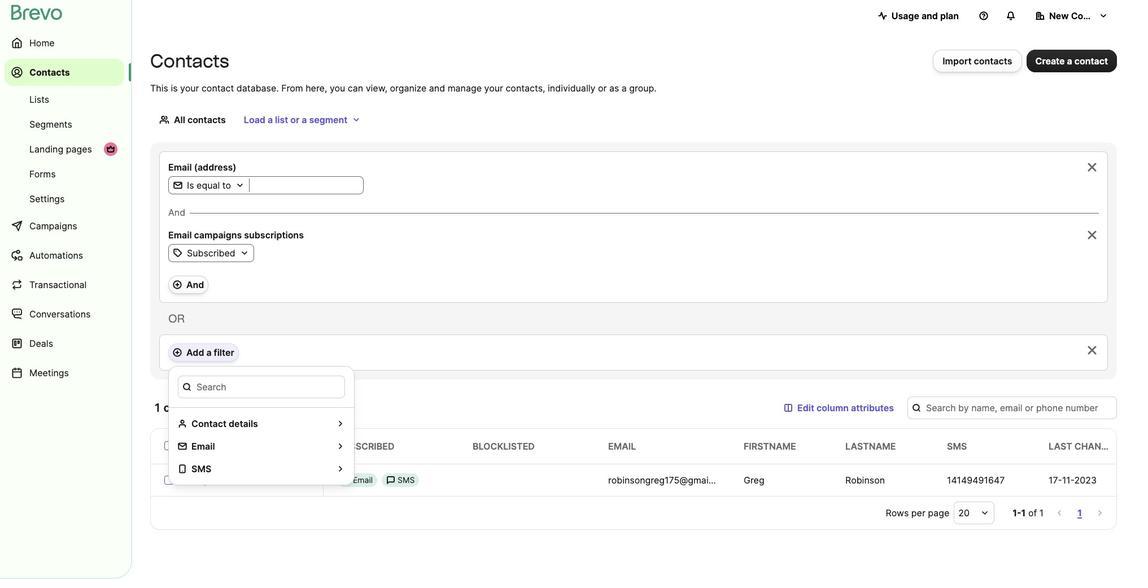 Task type: describe. For each thing, give the bounding box(es) containing it.
14149491647
[[948, 475, 1005, 486]]

new company
[[1050, 10, 1113, 21]]

contact left +
[[164, 401, 206, 415]]

1 horizontal spatial contacts
[[150, 50, 229, 72]]

load a list or a segment button
[[235, 108, 370, 131]]

greg for greg
[[744, 475, 765, 486]]

email right left___c25ys image
[[353, 475, 373, 485]]

1 robinson from the left
[[210, 475, 250, 486]]

deals link
[[5, 330, 124, 357]]

is
[[187, 180, 194, 191]]

pages
[[66, 144, 92, 155]]

1 vertical spatial sms
[[192, 463, 211, 475]]

new company button
[[1027, 5, 1118, 27]]

contact inside 1 contact + 0 anonymous contact
[[283, 402, 315, 414]]

segment
[[309, 114, 348, 125]]

a for load a list or a segment
[[268, 114, 273, 125]]

company
[[1072, 10, 1113, 21]]

landing pages link
[[5, 138, 124, 160]]

0
[[223, 402, 229, 414]]

contact
[[187, 441, 232, 452]]

contact up all contacts
[[202, 82, 234, 94]]

forms link
[[5, 163, 124, 185]]

2 horizontal spatial sms
[[948, 441, 967, 452]]

this
[[150, 82, 168, 94]]

1 vertical spatial and
[[429, 82, 445, 94]]

home
[[29, 37, 55, 49]]

landing
[[29, 144, 63, 155]]

contacts,
[[506, 82, 546, 94]]

segments link
[[5, 113, 124, 136]]

is equal to
[[187, 180, 231, 191]]

1 right of
[[1040, 507, 1044, 519]]

rows
[[886, 507, 909, 519]]

0 horizontal spatial contacts
[[29, 67, 70, 78]]

import contacts button
[[934, 50, 1022, 72]]

rows per page
[[886, 507, 950, 519]]

last
[[1049, 441, 1073, 452]]

manage
[[448, 82, 482, 94]]

as
[[610, 82, 619, 94]]

2 robinson from the left
[[846, 475, 885, 486]]

settings link
[[5, 188, 124, 210]]

here,
[[306, 82, 327, 94]]

or inside button
[[291, 114, 300, 125]]

robinsongreg175@gmail.com
[[609, 475, 732, 486]]

and inside button
[[922, 10, 938, 21]]

import contacts
[[943, 55, 1013, 67]]

subscribed button
[[169, 246, 254, 260]]

column
[[817, 402, 849, 414]]

lists
[[29, 94, 49, 105]]

can
[[348, 82, 363, 94]]

Search by name, email or phone number search field
[[908, 397, 1118, 419]]

add a filter
[[186, 347, 234, 358]]

Search search field
[[178, 376, 345, 398]]

forms
[[29, 168, 56, 180]]

2023
[[1075, 475, 1097, 486]]

(address)
[[194, 162, 237, 173]]

left___c25ys image
[[342, 476, 351, 485]]

campaigns
[[194, 229, 242, 241]]

greg robinson link
[[187, 473, 250, 487]]

left___c25ys image
[[387, 476, 396, 485]]

email campaigns subscriptions
[[168, 229, 304, 241]]

conversations
[[29, 309, 91, 320]]

details
[[229, 418, 258, 429]]

1 your from the left
[[180, 82, 199, 94]]

automations link
[[5, 242, 124, 269]]

conversations link
[[5, 301, 124, 328]]

create a contact
[[1036, 55, 1109, 67]]

usage and plan button
[[869, 5, 968, 27]]

last changed
[[1049, 441, 1121, 452]]

contacts link
[[5, 59, 124, 86]]

20 button
[[954, 502, 995, 524]]

a right as
[[622, 82, 627, 94]]

left___rvooi image
[[106, 145, 115, 154]]

campaigns
[[29, 220, 77, 232]]

home link
[[5, 29, 124, 57]]

add
[[186, 347, 204, 358]]

group.
[[630, 82, 657, 94]]

20
[[959, 507, 970, 519]]

this is your contact database. from here, you can view, organize and manage your contacts, individually or as a group.
[[150, 82, 657, 94]]

edit
[[798, 402, 815, 414]]

firstname
[[744, 441, 797, 452]]

2 vertical spatial sms
[[398, 475, 415, 485]]



Task type: locate. For each thing, give the bounding box(es) containing it.
your right "manage"
[[485, 82, 503, 94]]

and down is equal to button
[[168, 207, 185, 218]]

edit column attributes
[[798, 402, 894, 414]]

segments
[[29, 119, 72, 130]]

0 horizontal spatial sms
[[192, 463, 211, 475]]

view,
[[366, 82, 388, 94]]

17-
[[1049, 475, 1063, 486]]

1 down 2023 on the bottom of the page
[[1078, 507, 1083, 519]]

greg down firstname
[[744, 475, 765, 486]]

load a list or a segment
[[244, 114, 348, 125]]

contacts for import contacts
[[974, 55, 1013, 67]]

0 horizontal spatial greg
[[187, 475, 208, 486]]

1
[[155, 401, 161, 415], [1022, 507, 1026, 519], [1040, 507, 1044, 519], [1078, 507, 1083, 519]]

email
[[609, 441, 636, 452]]

usage and plan
[[892, 10, 959, 21]]

a right "add"
[[206, 347, 212, 358]]

0 horizontal spatial robinson
[[210, 475, 250, 486]]

anonymous
[[231, 402, 280, 414]]

0 vertical spatial contacts
[[974, 55, 1013, 67]]

0 horizontal spatial and
[[429, 82, 445, 94]]

page
[[929, 507, 950, 519]]

a left the list
[[268, 114, 273, 125]]

1 horizontal spatial and
[[922, 10, 938, 21]]

contacts
[[974, 55, 1013, 67], [188, 114, 226, 125]]

create a contact button
[[1027, 50, 1118, 72]]

a right create
[[1068, 55, 1073, 67]]

you
[[330, 82, 345, 94]]

or right the list
[[291, 114, 300, 125]]

1 horizontal spatial your
[[485, 82, 503, 94]]

0 horizontal spatial contacts
[[188, 114, 226, 125]]

contacts up the lists
[[29, 67, 70, 78]]

17-11-2023
[[1049, 475, 1097, 486]]

contacts for all contacts
[[188, 114, 226, 125]]

and left plan
[[922, 10, 938, 21]]

and inside button
[[186, 279, 204, 290]]

1 vertical spatial contacts
[[188, 114, 226, 125]]

0 horizontal spatial your
[[180, 82, 199, 94]]

1 inside button
[[1078, 507, 1083, 519]]

subscribed
[[337, 441, 395, 452]]

0 horizontal spatial and
[[168, 207, 185, 218]]

contact down search search field
[[283, 402, 315, 414]]

meetings
[[29, 367, 69, 379]]

database.
[[237, 82, 279, 94]]

and button
[[168, 276, 209, 294]]

sms
[[948, 441, 967, 452], [192, 463, 211, 475], [398, 475, 415, 485]]

or
[[168, 312, 185, 325]]

robinson down contact at the left
[[210, 475, 250, 486]]

contacts inside button
[[974, 55, 1013, 67]]

landing pages
[[29, 144, 92, 155]]

all contacts
[[174, 114, 226, 125]]

greg
[[187, 475, 208, 486], [744, 475, 765, 486]]

list box containing contact details
[[168, 366, 355, 485]]

1 horizontal spatial robinson
[[846, 475, 885, 486]]

1 contact + 0 anonymous contact
[[155, 401, 315, 415]]

organize
[[390, 82, 427, 94]]

your
[[180, 82, 199, 94], [485, 82, 503, 94]]

from
[[281, 82, 303, 94]]

contacts
[[150, 50, 229, 72], [29, 67, 70, 78]]

greg down contact at the left
[[187, 475, 208, 486]]

edit column attributes button
[[775, 397, 903, 419]]

equal
[[197, 180, 220, 191]]

subscribed
[[187, 247, 235, 259]]

sms right left___c25ys icon
[[398, 475, 415, 485]]

a for add a filter
[[206, 347, 212, 358]]

1 horizontal spatial contacts
[[974, 55, 1013, 67]]

new
[[1050, 10, 1069, 21]]

list box
[[168, 366, 355, 485]]

or left as
[[598, 82, 607, 94]]

deals
[[29, 338, 53, 349]]

1 vertical spatial or
[[291, 114, 300, 125]]

0 vertical spatial and
[[168, 207, 185, 218]]

greg robinson
[[187, 475, 250, 486]]

load
[[244, 114, 266, 125]]

and
[[922, 10, 938, 21], [429, 82, 445, 94]]

your right is
[[180, 82, 199, 94]]

changed
[[1075, 441, 1121, 452]]

email up subscribed
[[168, 229, 192, 241]]

settings
[[29, 193, 65, 205]]

email up is
[[168, 162, 192, 173]]

contacts right all
[[188, 114, 226, 125]]

attributes
[[852, 402, 894, 414]]

None text field
[[254, 180, 359, 191]]

a inside button
[[1068, 55, 1073, 67]]

sms up '14149491647'
[[948, 441, 967, 452]]

subscriptions
[[244, 229, 304, 241]]

lists link
[[5, 88, 124, 111]]

greg for greg robinson
[[187, 475, 208, 486]]

plan
[[941, 10, 959, 21]]

blocklisted
[[473, 441, 535, 452]]

or
[[598, 82, 607, 94], [291, 114, 300, 125]]

0 vertical spatial and
[[922, 10, 938, 21]]

robinson down lastname
[[846, 475, 885, 486]]

per
[[912, 507, 926, 519]]

email down contact
[[192, 441, 215, 452]]

contact right create
[[1075, 55, 1109, 67]]

0 horizontal spatial or
[[291, 114, 300, 125]]

automations
[[29, 250, 83, 261]]

1 horizontal spatial greg
[[744, 475, 765, 486]]

of
[[1029, 507, 1037, 519]]

1 greg from the left
[[187, 475, 208, 486]]

transactional
[[29, 279, 87, 290]]

contacts up is
[[150, 50, 229, 72]]

and left "manage"
[[429, 82, 445, 94]]

1 button
[[1076, 505, 1085, 521]]

1 horizontal spatial sms
[[398, 475, 415, 485]]

1-
[[1013, 507, 1022, 519]]

contacts right import
[[974, 55, 1013, 67]]

lastname
[[846, 441, 896, 452]]

individually
[[548, 82, 596, 94]]

filter
[[214, 347, 234, 358]]

1 vertical spatial and
[[186, 279, 204, 290]]

11-
[[1063, 475, 1075, 486]]

is equal to button
[[169, 179, 249, 192]]

to
[[222, 180, 231, 191]]

2 your from the left
[[485, 82, 503, 94]]

2 greg from the left
[[744, 475, 765, 486]]

1-1 of 1
[[1013, 507, 1044, 519]]

1 left +
[[155, 401, 161, 415]]

sms down contact at the left
[[192, 463, 211, 475]]

all
[[174, 114, 185, 125]]

contact inside button
[[1075, 55, 1109, 67]]

transactional link
[[5, 271, 124, 298]]

0 vertical spatial or
[[598, 82, 607, 94]]

1 horizontal spatial and
[[186, 279, 204, 290]]

usage
[[892, 10, 920, 21]]

a
[[1068, 55, 1073, 67], [622, 82, 627, 94], [268, 114, 273, 125], [302, 114, 307, 125], [206, 347, 212, 358]]

a for create a contact
[[1068, 55, 1073, 67]]

create
[[1036, 55, 1065, 67]]

a right the list
[[302, 114, 307, 125]]

email (address)
[[168, 162, 237, 173]]

0 vertical spatial sms
[[948, 441, 967, 452]]

1 left of
[[1022, 507, 1026, 519]]

+
[[210, 402, 216, 414]]

meetings link
[[5, 359, 124, 386]]

contact
[[192, 418, 227, 429]]

campaigns link
[[5, 212, 124, 240]]

1 horizontal spatial or
[[598, 82, 607, 94]]

is
[[171, 82, 178, 94]]

and down subscribed
[[186, 279, 204, 290]]



Task type: vqa. For each thing, say whether or not it's contained in the screenshot.
Manage your plan and credits Link
no



